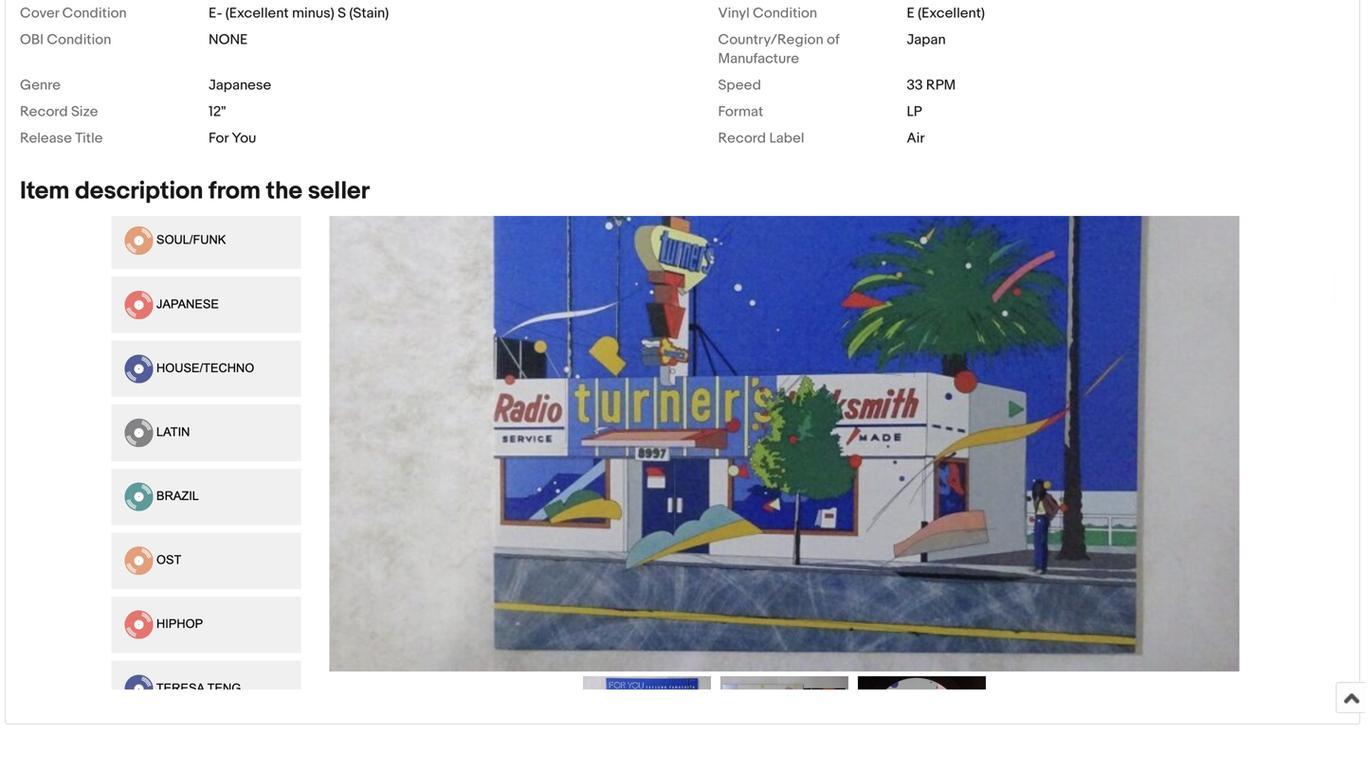 Task type: vqa. For each thing, say whether or not it's contained in the screenshot.
33 Rpm
yes



Task type: locate. For each thing, give the bounding box(es) containing it.
1 vertical spatial record
[[718, 130, 766, 147]]

cover condition
[[20, 5, 127, 22]]

japan
[[907, 31, 946, 48]]

condition
[[62, 5, 127, 22], [753, 5, 817, 22], [47, 31, 111, 48]]

12"
[[209, 103, 226, 120]]

record size
[[20, 103, 98, 120]]

condition up country/region
[[753, 5, 817, 22]]

of
[[827, 31, 840, 48]]

record for record label
[[718, 130, 766, 147]]

condition down cover condition
[[47, 31, 111, 48]]

for
[[209, 130, 228, 147]]

(excellent)
[[918, 5, 985, 22]]

from
[[209, 177, 261, 206]]

record up release
[[20, 103, 68, 120]]

condition for cover condition
[[62, 5, 127, 22]]

label
[[769, 130, 804, 147]]

vinyl
[[718, 5, 750, 22]]

for you
[[209, 130, 256, 147]]

record
[[20, 103, 68, 120], [718, 130, 766, 147]]

cover
[[20, 5, 59, 22]]

country/region
[[718, 31, 824, 48]]

the
[[266, 177, 302, 206]]

s
[[338, 5, 346, 22]]

release title
[[20, 130, 103, 147]]

manufacture
[[718, 50, 799, 67]]

0 vertical spatial record
[[20, 103, 68, 120]]

1 horizontal spatial record
[[718, 130, 766, 147]]

(excellent
[[225, 5, 289, 22]]

record for record size
[[20, 103, 68, 120]]

condition up obi condition
[[62, 5, 127, 22]]

0 horizontal spatial record
[[20, 103, 68, 120]]

lp
[[907, 103, 922, 120]]

e
[[907, 5, 915, 22]]

condition for vinyl condition
[[753, 5, 817, 22]]

speed
[[718, 77, 761, 94]]

record down the format
[[718, 130, 766, 147]]

vinyl condition
[[718, 5, 817, 22]]

air
[[907, 130, 925, 147]]



Task type: describe. For each thing, give the bounding box(es) containing it.
(stain)
[[349, 5, 389, 22]]

condition for obi condition
[[47, 31, 111, 48]]

33 rpm
[[907, 77, 956, 94]]

size
[[71, 103, 98, 120]]

item description from the seller
[[20, 177, 370, 206]]

obi condition
[[20, 31, 111, 48]]

japanese
[[209, 77, 271, 94]]

release
[[20, 130, 72, 147]]

genre
[[20, 77, 61, 94]]

rpm
[[926, 77, 956, 94]]

you
[[232, 130, 256, 147]]

minus)
[[292, 5, 334, 22]]

none
[[209, 31, 248, 48]]

e- (excellent minus) s (stain)
[[209, 5, 389, 22]]

title
[[75, 130, 103, 147]]

seller
[[308, 177, 370, 206]]

record label
[[718, 130, 804, 147]]

e (excellent)
[[907, 5, 985, 22]]

obi
[[20, 31, 44, 48]]

e-
[[209, 5, 222, 22]]

item
[[20, 177, 70, 206]]

format
[[718, 103, 763, 120]]

country/region of manufacture
[[718, 31, 840, 67]]

33
[[907, 77, 923, 94]]

description
[[75, 177, 203, 206]]



